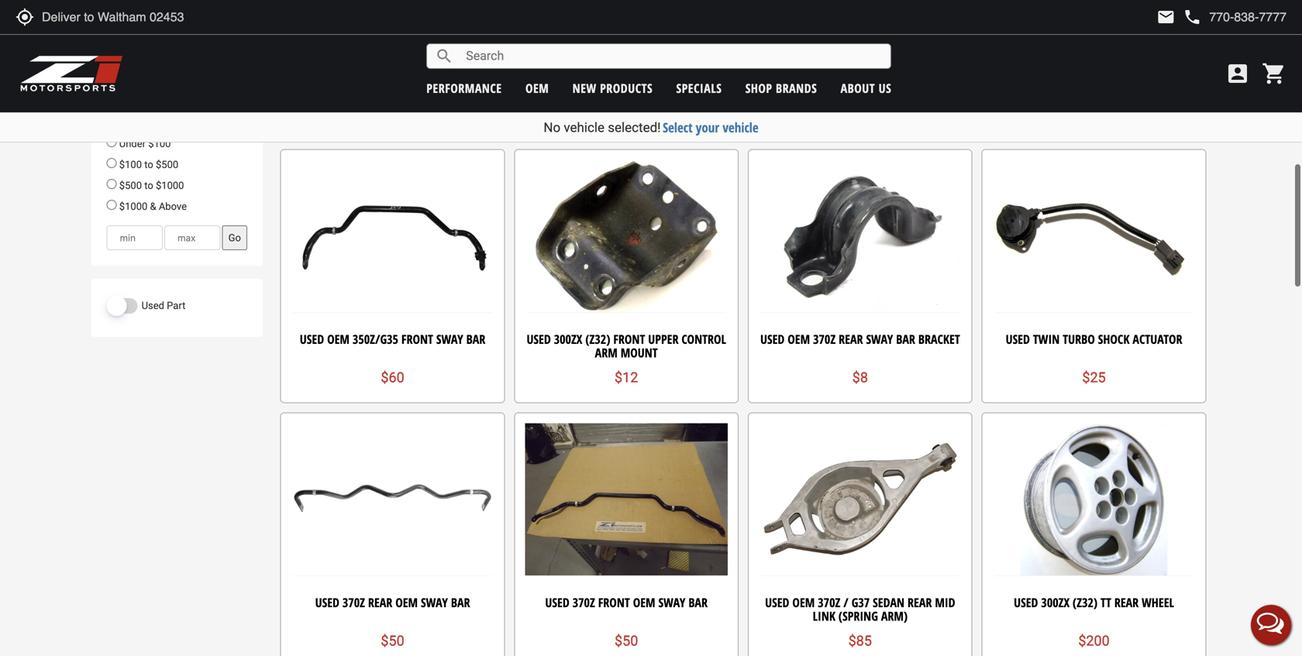 Task type: locate. For each thing, give the bounding box(es) containing it.
(z32) inside used 300zx (z32) front upper control arm mount
[[586, 331, 611, 348]]

(z32) up $80
[[370, 67, 395, 84]]

search
[[435, 47, 454, 66]]

bar for used oem 350z/g35 front sway bar
[[466, 331, 486, 348]]

bar inside used oem 370z front sway bar bracket
[[923, 67, 942, 84]]

370z inside used oem 370z / g37 sedan rear mid link (spring arm)
[[818, 595, 841, 611]]

$100 down under
[[119, 159, 142, 170]]

upper
[[648, 331, 679, 348]]

370z
[[832, 67, 855, 84], [813, 331, 836, 348], [343, 595, 365, 611], [573, 595, 595, 611], [818, 595, 841, 611]]

front inside used 300zx (z32) front upper control arm mount
[[614, 331, 645, 348]]

performance
[[427, 80, 502, 97]]

sway inside used oem 370z front sway bar bracket
[[893, 67, 920, 84]]

1 horizontal spatial $1000
[[156, 180, 184, 191]]

& up for 3 & up element
[[176, 1, 197, 13]]

300zx inside used 300zx (z32) front upper control arm mount
[[554, 331, 583, 348]]

used inside used oem 370z front sway bar bracket
[[779, 67, 804, 84]]

all
[[117, 117, 131, 128]]

used
[[311, 67, 335, 84], [550, 67, 574, 84], [779, 67, 804, 84], [142, 300, 164, 312], [300, 331, 324, 348], [527, 331, 551, 348], [761, 331, 785, 348], [1006, 331, 1030, 348], [315, 595, 340, 611], [545, 595, 570, 611], [765, 595, 790, 611], [1014, 595, 1039, 611]]

my_location
[[16, 8, 34, 26]]

0 vertical spatial $500
[[156, 159, 178, 170]]

& up 2 & up element
[[176, 1, 183, 13]]

1 & up element
[[107, 29, 247, 46]]

2 horizontal spatial 300zx
[[1042, 595, 1070, 611]]

new products
[[573, 80, 653, 97]]

1 horizontal spatial (z32)
[[586, 331, 611, 348]]

z1 motorsports logo image
[[19, 54, 124, 93]]

$80
[[381, 106, 405, 123]]

turbo
[[1063, 331, 1095, 348]]

new products link
[[573, 80, 653, 97]]

1 vertical spatial up
[[185, 16, 197, 28]]

& down 2 & up element
[[176, 32, 183, 44]]

(4
[[597, 67, 607, 84]]

seater)
[[610, 67, 648, 84]]

front for used oem 370z front sway bar bracket
[[858, 67, 890, 84]]

used for used 2+2 (4 seater) spare tire
[[550, 67, 574, 84]]

used for used 300zx (z32) front kingpin
[[311, 67, 335, 84]]

$50 down used 370z front oem sway bar
[[615, 634, 638, 650]]

None radio
[[107, 116, 117, 126], [107, 137, 117, 147], [107, 158, 117, 168], [107, 179, 117, 189], [107, 200, 117, 210], [107, 116, 117, 126], [107, 137, 117, 147], [107, 158, 117, 168], [107, 179, 117, 189], [107, 200, 117, 210]]

$1000 up the above
[[156, 180, 184, 191]]

& up for 2 & up element
[[176, 16, 197, 28]]

oem
[[807, 67, 829, 84], [526, 80, 549, 97], [327, 331, 350, 348], [788, 331, 810, 348], [396, 595, 418, 611], [633, 595, 656, 611], [793, 595, 815, 611]]

used part
[[142, 300, 186, 312]]

0 vertical spatial bracket
[[840, 81, 881, 98]]

300zx
[[338, 67, 367, 84], [554, 331, 583, 348], [1042, 595, 1070, 611]]

about us
[[841, 80, 892, 97]]

1 horizontal spatial $100
[[148, 138, 171, 149]]

0 horizontal spatial $500
[[119, 180, 142, 191]]

(z32) left tt
[[1073, 595, 1098, 611]]

used 300zx (z32) tt rear wheel
[[1014, 595, 1175, 611]]

oem inside used oem 370z front sway bar bracket
[[807, 67, 829, 84]]

& down 3 & up element
[[176, 16, 183, 28]]

0 horizontal spatial $100
[[119, 159, 142, 170]]

$500 down $100 to $500
[[119, 180, 142, 191]]

1 vertical spatial bracket
[[919, 331, 960, 348]]

front inside used oem 370z front sway bar bracket
[[858, 67, 890, 84]]

used inside used 300zx (z32) front upper control arm mount
[[527, 331, 551, 348]]

2 to from the top
[[144, 180, 153, 191]]

$8 for rear
[[853, 370, 868, 386]]

0 vertical spatial to
[[144, 159, 153, 170]]

$8 down about
[[853, 106, 868, 123]]

2 & up from the top
[[176, 16, 197, 28]]

used for used twin turbo shock actuator
[[1006, 331, 1030, 348]]

& up down 2 & up element
[[176, 32, 197, 44]]

3 up from the top
[[185, 32, 197, 44]]

350z/g35
[[353, 331, 399, 348]]

& left the above
[[150, 201, 156, 212]]

3 & up element
[[107, 0, 247, 15]]

& up up 2 & up element
[[176, 1, 197, 13]]

0 vertical spatial (z32)
[[370, 67, 395, 84]]

new
[[573, 80, 597, 97]]

bracket
[[840, 81, 881, 98], [919, 331, 960, 348]]

part
[[167, 300, 186, 312]]

rear
[[839, 331, 863, 348], [368, 595, 393, 611], [908, 595, 932, 611], [1115, 595, 1139, 611]]

1 horizontal spatial vehicle
[[723, 119, 759, 136]]

2 & up element
[[107, 14, 247, 30]]

sway for used oem 370z front sway bar bracket
[[893, 67, 920, 84]]

3 & up from the top
[[176, 32, 197, 44]]

& up for 1 & up element on the left top of page
[[176, 32, 197, 44]]

sway
[[893, 67, 920, 84], [436, 331, 463, 348], [866, 331, 893, 348], [421, 595, 448, 611], [659, 595, 686, 611]]

price
[[105, 88, 132, 107]]

$100 up $100 to $500
[[148, 138, 171, 149]]

up for 1 & up element on the left top of page
[[185, 32, 197, 44]]

&
[[176, 1, 183, 13], [176, 16, 183, 28], [176, 32, 183, 44], [150, 201, 156, 212]]

& up down 3 & up element
[[176, 16, 197, 28]]

selected!
[[608, 120, 661, 135]]

2 vertical spatial & up
[[176, 32, 197, 44]]

$8 down used oem 370z rear sway bar bracket
[[853, 370, 868, 386]]

bar for used oem 370z rear sway bar bracket
[[896, 331, 916, 348]]

300zx for used 300zx (z32) tt rear wheel
[[1042, 595, 1070, 611]]

1 horizontal spatial 300zx
[[554, 331, 583, 348]]

used oem 370z front sway bar bracket
[[779, 67, 942, 98]]

up down 2 & up element
[[185, 32, 197, 44]]

mid
[[935, 595, 956, 611]]

used 300zx (z32) front upper control arm mount
[[527, 331, 726, 361]]

used oem 370z / g37 sedan rear mid link (spring arm)
[[765, 595, 956, 625]]

Search search field
[[454, 44, 891, 68]]

1 horizontal spatial bracket
[[919, 331, 960, 348]]

up up 2 & up element
[[185, 1, 197, 13]]

max number field
[[164, 226, 221, 250]]

2 up from the top
[[185, 16, 197, 28]]

about us link
[[841, 80, 892, 97]]

2 vertical spatial up
[[185, 32, 197, 44]]

0 vertical spatial & up
[[176, 1, 197, 13]]

1 $50 from the left
[[381, 634, 405, 650]]

up down 3 & up element
[[185, 16, 197, 28]]

$69.99
[[605, 106, 648, 123]]

to up $500 to $1000
[[144, 159, 153, 170]]

$500
[[156, 159, 178, 170], [119, 180, 142, 191]]

rear inside used oem 370z / g37 sedan rear mid link (spring arm)
[[908, 595, 932, 611]]

products
[[600, 80, 653, 97]]

control
[[682, 331, 726, 348]]

370z for used oem 370z front sway bar bracket
[[832, 67, 855, 84]]

$50 for front
[[615, 634, 638, 650]]

sedan
[[873, 595, 905, 611]]

0 horizontal spatial vehicle
[[564, 120, 605, 135]]

us
[[879, 80, 892, 97]]

0 horizontal spatial $50
[[381, 634, 405, 650]]

1 vertical spatial to
[[144, 180, 153, 191]]

1 horizontal spatial $50
[[615, 634, 638, 650]]

used oem 370z rear sway bar bracket
[[761, 331, 960, 348]]

$50 down used 370z rear oem sway bar
[[381, 634, 405, 650]]

370z for used oem 370z rear sway bar bracket
[[813, 331, 836, 348]]

2 horizontal spatial (z32)
[[1073, 595, 1098, 611]]

$8 for front
[[853, 106, 868, 123]]

vehicle right your
[[723, 119, 759, 136]]

2 $8 from the top
[[853, 370, 868, 386]]

1 up from the top
[[185, 1, 197, 13]]

0 vertical spatial up
[[185, 1, 197, 13]]

(z32) left mount on the bottom
[[586, 331, 611, 348]]

mail link
[[1157, 8, 1176, 26]]

1 vertical spatial (z32)
[[586, 331, 611, 348]]

1 vertical spatial $100
[[119, 159, 142, 170]]

$100
[[148, 138, 171, 149], [119, 159, 142, 170]]

1 vertical spatial & up
[[176, 16, 197, 28]]

1 & up from the top
[[176, 1, 197, 13]]

(z32) for rear
[[1073, 595, 1098, 611]]

& for 3 & up element
[[176, 1, 183, 13]]

$500 up $500 to $1000
[[156, 159, 178, 170]]

300zx for used 300zx (z32) front upper control arm mount
[[554, 331, 583, 348]]

0 horizontal spatial 300zx
[[338, 67, 367, 84]]

used oem 350z/g35 front sway bar
[[300, 331, 486, 348]]

0 horizontal spatial bracket
[[840, 81, 881, 98]]

370z inside used oem 370z front sway bar bracket
[[832, 67, 855, 84]]

sway for used 370z front oem sway bar
[[659, 595, 686, 611]]

used inside used oem 370z / g37 sedan rear mid link (spring arm)
[[765, 595, 790, 611]]

oem link
[[526, 80, 549, 97]]

0 vertical spatial $8
[[853, 106, 868, 123]]

front
[[398, 67, 430, 84], [858, 67, 890, 84], [402, 331, 433, 348], [614, 331, 645, 348], [598, 595, 630, 611]]

vehicle
[[723, 119, 759, 136], [564, 120, 605, 135]]

1 vertical spatial 300zx
[[554, 331, 583, 348]]

$8
[[853, 106, 868, 123], [853, 370, 868, 386]]

$60
[[381, 370, 405, 386]]

bracket for front
[[840, 81, 881, 98]]

used for used oem 370z / g37 sedan rear mid link (spring arm)
[[765, 595, 790, 611]]

arm)
[[881, 608, 908, 625]]

bar
[[923, 67, 942, 84], [466, 331, 486, 348], [896, 331, 916, 348], [451, 595, 470, 611], [689, 595, 708, 611]]

1 vertical spatial $500
[[119, 180, 142, 191]]

bar for used 370z front oem sway bar
[[689, 595, 708, 611]]

(z32) for upper
[[586, 331, 611, 348]]

used for used 370z front oem sway bar
[[545, 595, 570, 611]]

select
[[663, 119, 693, 136]]

2 $50 from the left
[[615, 634, 638, 650]]

0 horizontal spatial (z32)
[[370, 67, 395, 84]]

0 vertical spatial 300zx
[[338, 67, 367, 84]]

up
[[185, 1, 197, 13], [185, 16, 197, 28], [185, 32, 197, 44]]

bracket inside used oem 370z front sway bar bracket
[[840, 81, 881, 98]]

to for $500
[[144, 180, 153, 191]]

used for used 370z rear oem sway bar
[[315, 595, 340, 611]]

2 vertical spatial 300zx
[[1042, 595, 1070, 611]]

1 $8 from the top
[[853, 106, 868, 123]]

2 vertical spatial (z32)
[[1073, 595, 1098, 611]]

$1000 down $500 to $1000
[[119, 201, 148, 212]]

1 vertical spatial $8
[[853, 370, 868, 386]]

1 to from the top
[[144, 159, 153, 170]]

vehicle right no
[[564, 120, 605, 135]]

$1000
[[156, 180, 184, 191], [119, 201, 148, 212]]

to down $100 to $500
[[144, 180, 153, 191]]

(z32)
[[370, 67, 395, 84], [586, 331, 611, 348], [1073, 595, 1098, 611]]

front for used 300zx (z32) front kingpin
[[398, 67, 430, 84]]

1 vertical spatial $1000
[[119, 201, 148, 212]]

to
[[144, 159, 153, 170], [144, 180, 153, 191]]

0 vertical spatial $1000
[[156, 180, 184, 191]]



Task type: describe. For each thing, give the bounding box(es) containing it.
used for used part
[[142, 300, 164, 312]]

phone link
[[1183, 8, 1287, 26]]

sway for used oem 350z/g35 front sway bar
[[436, 331, 463, 348]]

twin
[[1033, 331, 1060, 348]]

bracket for rear
[[919, 331, 960, 348]]

select your vehicle link
[[663, 119, 759, 136]]

2+2
[[577, 67, 594, 84]]

up for 3 & up element
[[185, 1, 197, 13]]

/
[[844, 595, 849, 611]]

$100 to $500
[[117, 159, 178, 170]]

phone
[[1183, 8, 1202, 26]]

go
[[228, 232, 241, 244]]

used for used 300zx (z32) front upper control arm mount
[[527, 331, 551, 348]]

shopping_cart
[[1262, 61, 1287, 86]]

300zx for used 300zx (z32) front kingpin
[[338, 67, 367, 84]]

under  $100
[[117, 138, 171, 149]]

used 370z front oem sway bar
[[545, 595, 708, 611]]

spare
[[651, 67, 680, 84]]

kingpin
[[433, 67, 475, 84]]

used 300zx (z32) front kingpin
[[311, 67, 475, 84]]

370z for used oem 370z / g37 sedan rear mid link (spring arm)
[[818, 595, 841, 611]]

account_box link
[[1222, 61, 1255, 86]]

specials
[[676, 80, 722, 97]]

shop brands
[[746, 80, 817, 97]]

tire
[[683, 67, 703, 84]]

performance link
[[427, 80, 502, 97]]

$500 to $1000
[[117, 180, 184, 191]]

shop brands link
[[746, 80, 817, 97]]

0 vertical spatial $100
[[148, 138, 171, 149]]

bar for used oem 370z front sway bar bracket
[[923, 67, 942, 84]]

mail phone
[[1157, 8, 1202, 26]]

$1000 & above
[[117, 201, 187, 212]]

used for used oem 350z/g35 front sway bar
[[300, 331, 324, 348]]

shock
[[1098, 331, 1130, 348]]

mail
[[1157, 8, 1176, 26]]

your
[[696, 119, 720, 136]]

shopping_cart link
[[1258, 61, 1287, 86]]

account_box
[[1226, 61, 1251, 86]]

used for used oem 370z rear sway bar bracket
[[761, 331, 785, 348]]

front for used 300zx (z32) front upper control arm mount
[[614, 331, 645, 348]]

wheel
[[1142, 595, 1175, 611]]

up for 2 & up element
[[185, 16, 197, 28]]

mount
[[621, 345, 658, 361]]

$12
[[615, 370, 638, 386]]

used for used oem 370z front sway bar bracket
[[779, 67, 804, 84]]

$85
[[849, 634, 872, 650]]

go button
[[222, 226, 247, 250]]

oem inside used oem 370z / g37 sedan rear mid link (spring arm)
[[793, 595, 815, 611]]

& for 2 & up element
[[176, 16, 183, 28]]

& for 1 & up element on the left top of page
[[176, 32, 183, 44]]

used twin turbo shock actuator
[[1006, 331, 1183, 348]]

$95
[[1083, 106, 1106, 123]]

vehicle inside no vehicle selected! select your vehicle
[[564, 120, 605, 135]]

arm
[[595, 345, 618, 361]]

g37
[[852, 595, 870, 611]]

$25
[[1083, 370, 1106, 386]]

sway for used oem 370z rear sway bar bracket
[[866, 331, 893, 348]]

min number field
[[107, 226, 163, 250]]

sway for used 370z rear oem sway bar
[[421, 595, 448, 611]]

1 horizontal spatial $500
[[156, 159, 178, 170]]

used 2+2 (4 seater) spare tire
[[550, 67, 703, 84]]

0 horizontal spatial $1000
[[119, 201, 148, 212]]

no vehicle selected! select your vehicle
[[544, 119, 759, 136]]

used 370z rear oem sway bar
[[315, 595, 470, 611]]

shop
[[746, 80, 773, 97]]

used for used 300zx (z32) tt rear wheel
[[1014, 595, 1039, 611]]

about
[[841, 80, 876, 97]]

brands
[[776, 80, 817, 97]]

specials link
[[676, 80, 722, 97]]

bar for used 370z rear oem sway bar
[[451, 595, 470, 611]]

no
[[544, 120, 561, 135]]

front for used oem 350z/g35 front sway bar
[[402, 331, 433, 348]]

actuator
[[1133, 331, 1183, 348]]

tt
[[1101, 595, 1112, 611]]

(spring
[[839, 608, 878, 625]]

under
[[119, 138, 146, 149]]

$50 for rear
[[381, 634, 405, 650]]

(z32) for kingpin
[[370, 67, 395, 84]]

to for $100
[[144, 159, 153, 170]]

$200
[[1079, 634, 1110, 650]]

link
[[813, 608, 836, 625]]

above
[[159, 201, 187, 212]]



Task type: vqa. For each thing, say whether or not it's contained in the screenshot.
second more
no



